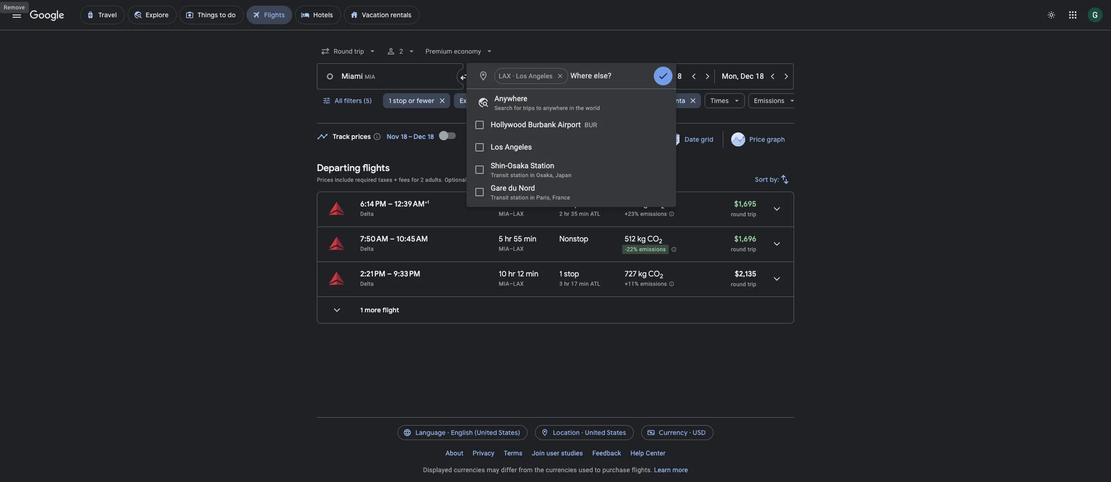 Task type: vqa. For each thing, say whether or not it's contained in the screenshot.
the Passenger
yes



Task type: locate. For each thing, give the bounding box(es) containing it.
burbank up anywhere
[[496, 72, 524, 81]]

may left differ
[[487, 466, 500, 474]]

– down total duration 9 hr 25 min. element
[[510, 211, 514, 217]]

0 vertical spatial 1 stop flight. element
[[560, 200, 580, 210]]

2 vertical spatial kg
[[639, 270, 647, 279]]

round down 1695 us dollars text field
[[732, 211, 747, 218]]

emissions down 727 kg co 2 at the bottom right of page
[[641, 281, 668, 287]]

3 trip from the top
[[748, 281, 757, 288]]

up to $2,500
[[599, 97, 638, 105]]

+11%
[[625, 281, 639, 287]]

1 vertical spatial mia
[[499, 246, 510, 252]]

min right 17 on the right
[[580, 281, 589, 287]]

transit down the shin-
[[491, 172, 509, 179]]

1 vertical spatial transit
[[491, 194, 509, 201]]

station down du on the top left
[[511, 194, 529, 201]]

transit
[[491, 172, 509, 179], [491, 194, 509, 201]]

1 vertical spatial bag
[[502, 177, 512, 183]]

1 vertical spatial more
[[673, 466, 688, 474]]

co up "-22% emissions"
[[648, 235, 660, 244]]

atl inside 1 stop 2 hr 35 min atl
[[591, 211, 601, 217]]

to right used
[[595, 466, 601, 474]]

spirit
[[487, 97, 504, 105]]

2135 US dollars text field
[[735, 270, 757, 279]]

2 mia from the top
[[499, 246, 510, 252]]

lax down 25
[[514, 211, 524, 217]]

2
[[400, 48, 404, 55], [421, 177, 424, 183], [662, 203, 665, 210], [560, 211, 563, 217], [660, 237, 663, 245], [660, 272, 664, 280]]

price
[[750, 135, 766, 144]]

3 delta from the top
[[361, 281, 374, 287]]

graph
[[767, 135, 785, 144]]

0 horizontal spatial bag
[[502, 177, 512, 183]]

trip inside $2,135 round trip
[[748, 281, 757, 288]]

delta down departure time: 2:21 pm. text box
[[361, 281, 374, 287]]

1 currencies from the left
[[454, 466, 485, 474]]

1 trip from the top
[[748, 211, 757, 218]]

hr inside 10 hr 12 min mia – lax
[[509, 270, 516, 279]]

1 stop flight. element for 9 hr 25 min
[[560, 200, 580, 210]]

stop inside 1 stop 2 hr 35 min atl
[[564, 200, 580, 209]]

806 kg co 2
[[625, 200, 665, 210]]

fees
[[399, 177, 410, 183], [513, 177, 525, 183]]

35
[[571, 211, 578, 217]]

1 horizontal spatial the
[[576, 105, 585, 111]]

2 button
[[383, 40, 420, 62]]

hr inside 5 hr 55 min mia – lax
[[505, 235, 512, 244]]

Return text field
[[722, 64, 765, 89]]

stop up 35
[[564, 200, 580, 209]]

taxes
[[379, 177, 393, 183]]

10 hr 12 min mia – lax
[[499, 270, 539, 287]]

1 stop flight. element for 10 hr 12 min
[[560, 270, 580, 280]]

2 lax from the top
[[514, 246, 524, 252]]

2 trip from the top
[[748, 246, 757, 253]]

location
[[553, 429, 580, 437]]

atl for 727
[[591, 281, 601, 287]]

to right up
[[609, 97, 615, 105]]

language
[[416, 429, 446, 437]]

0 vertical spatial lax
[[514, 211, 524, 217]]

2 vertical spatial lax
[[514, 281, 524, 287]]

hr right 3
[[565, 281, 570, 287]]

Departure time: 2:21 PM. text field
[[361, 270, 386, 279]]

leaves miami international airport at 6:14 pm on saturday, november 18 and arrives at los angeles international airport at 12:39 am on sunday, november 19. element
[[361, 199, 429, 209]]

bag
[[562, 97, 574, 105], [502, 177, 512, 183]]

flight details. leaves miami international airport at 2:21 pm on saturday, november 18 and arrives at los angeles international airport at 9:33 pm on saturday, november 18. image
[[766, 268, 789, 290]]

0 vertical spatial burbank
[[496, 72, 524, 81]]

burbank inside enter your destination dialog
[[528, 120, 556, 129]]

done image
[[658, 70, 669, 82]]

1 up 3
[[560, 270, 563, 279]]

kg up "-22% emissions"
[[638, 235, 646, 244]]

for inside anywhere search for trips to anywhere in the world
[[514, 105, 522, 111]]

0 vertical spatial co
[[650, 200, 662, 209]]

0 vertical spatial round
[[732, 211, 747, 218]]

0 vertical spatial the
[[576, 105, 585, 111]]

1 left carry- in the top of the page
[[529, 97, 532, 105]]

2 round from the top
[[732, 246, 747, 253]]

sort by:
[[756, 175, 780, 184]]

1 vertical spatial kg
[[638, 235, 646, 244]]

departing flights
[[317, 162, 390, 174]]

shin-
[[491, 161, 508, 170]]

min
[[524, 200, 537, 209], [580, 211, 589, 217], [524, 235, 537, 244], [526, 270, 539, 279], [580, 281, 589, 287]]

the right from
[[535, 466, 544, 474]]

kg inside 806 kg co 2
[[640, 200, 648, 209]]

in right anywhere
[[570, 105, 575, 111]]

emissions for 806
[[641, 211, 668, 217]]

1 round from the top
[[732, 211, 747, 218]]

min inside 9 hr 25 min mia – lax
[[524, 200, 537, 209]]

in inside shin-osaka station transit station in osaka, japan
[[530, 172, 535, 179]]

delta for 7:50 am
[[361, 246, 374, 252]]

the left world
[[576, 105, 585, 111]]

mia down 9 at top left
[[499, 211, 510, 217]]

trip for $2,135
[[748, 281, 757, 288]]

currencies down privacy
[[454, 466, 485, 474]]

atl right 17 on the right
[[591, 281, 601, 287]]

round inside $1,696 round trip
[[732, 246, 747, 253]]

exclude: spirit button
[[454, 90, 520, 112]]

more left flight
[[365, 306, 381, 314]]

1 for 1 carry-on bag
[[529, 97, 532, 105]]

$1,695
[[735, 200, 757, 209]]

2 inside 806 kg co 2
[[662, 203, 665, 210]]

hr right 9 at top left
[[505, 200, 512, 209]]

mia down 5
[[499, 246, 510, 252]]

optional
[[445, 177, 467, 183]]

1 horizontal spatial bag
[[562, 97, 574, 105]]

– down total duration 5 hr 55 min. element
[[510, 246, 514, 252]]

1 1 stop flight. element from the top
[[560, 200, 580, 210]]

nonstop
[[560, 235, 589, 244]]

option
[[495, 65, 569, 87]]

trip down 1695 us dollars text field
[[748, 211, 757, 218]]

flight details. leaves miami international airport at 7:50 am on saturday, november 18 and arrives at los angeles international airport at 10:45 am on saturday, november 18. image
[[766, 233, 789, 255]]

bag right on
[[562, 97, 574, 105]]

1 right 12:39 am
[[428, 199, 429, 205]]

min inside 5 hr 55 min mia – lax
[[524, 235, 537, 244]]

stop inside the 1 stop or fewer popup button
[[393, 97, 407, 105]]

2 vertical spatial emissions
[[641, 281, 668, 287]]

mia down 10
[[499, 281, 510, 287]]

2 vertical spatial stop
[[564, 270, 580, 279]]

1 vertical spatial +
[[425, 199, 428, 205]]

change appearance image
[[1041, 4, 1063, 26]]

mia for 10
[[499, 281, 510, 287]]

for inside departing flights main content
[[412, 177, 419, 183]]

1 vertical spatial co
[[648, 235, 660, 244]]

used
[[579, 466, 594, 474]]

differ
[[501, 466, 517, 474]]

in left osaka, on the top left
[[530, 172, 535, 179]]

hr left 12
[[509, 270, 516, 279]]

1 horizontal spatial burbank
[[528, 120, 556, 129]]

trip inside $1,695 round trip
[[748, 211, 757, 218]]

0 horizontal spatial currencies
[[454, 466, 485, 474]]

0 horizontal spatial for
[[412, 177, 419, 183]]

2 horizontal spatial to
[[609, 97, 615, 105]]

co up +23% emissions
[[650, 200, 662, 209]]

+
[[394, 177, 398, 183], [425, 199, 428, 205]]

mia for 9
[[499, 211, 510, 217]]

filters
[[344, 97, 362, 105]]

fees right taxes
[[399, 177, 410, 183]]

du
[[509, 184, 517, 193]]

min right 35
[[580, 211, 589, 217]]

prices
[[352, 132, 371, 141]]

trip for $1,695
[[748, 211, 757, 218]]

+23% emissions
[[625, 211, 668, 217]]

los up the shin-
[[491, 143, 503, 152]]

min inside 1 stop 2 hr 35 min atl
[[580, 211, 589, 217]]

– right 7:50 am
[[390, 235, 395, 244]]

user
[[547, 450, 560, 457]]

lax inside 10 hr 12 min mia – lax
[[514, 281, 524, 287]]

trip inside $1,696 round trip
[[748, 246, 757, 253]]

to
[[609, 97, 615, 105], [537, 105, 542, 111], [595, 466, 601, 474]]

lax for 55
[[514, 246, 524, 252]]

None field
[[317, 43, 381, 60], [422, 43, 498, 60], [317, 43, 381, 60], [422, 43, 498, 60]]

0 horizontal spatial the
[[535, 466, 544, 474]]

2 vertical spatial in
[[530, 194, 535, 201]]

bag up du on the top left
[[502, 177, 512, 183]]

to inside popup button
[[609, 97, 615, 105]]

may up the nord
[[526, 177, 537, 183]]

kg up the +11% emissions
[[639, 270, 647, 279]]

co
[[650, 200, 662, 209], [648, 235, 660, 244], [649, 270, 660, 279]]

+ inside 6:14 pm – 12:39 am + 1
[[425, 199, 428, 205]]

1 station from the top
[[511, 172, 529, 179]]

min inside 10 hr 12 min mia – lax
[[526, 270, 539, 279]]

lax down 55
[[514, 246, 524, 252]]

– right "6:14 pm"
[[388, 200, 393, 209]]

3 lax from the top
[[514, 281, 524, 287]]

1 vertical spatial for
[[412, 177, 419, 183]]

1 more flight
[[361, 306, 399, 314]]

round down $1,696 text field
[[732, 246, 747, 253]]

round inside $2,135 round trip
[[732, 281, 747, 288]]

0 vertical spatial bag
[[562, 97, 574, 105]]

2 inside 1 stop 2 hr 35 min atl
[[560, 211, 563, 217]]

0 vertical spatial mia
[[499, 211, 510, 217]]

stop inside 1 stop 3 hr 17 min atl
[[564, 270, 580, 279]]

2 currencies from the left
[[546, 466, 577, 474]]

more right learn
[[673, 466, 688, 474]]

co inside 806 kg co 2
[[650, 200, 662, 209]]

1 for 1 more flight
[[361, 306, 363, 314]]

2 transit from the top
[[491, 194, 509, 201]]

1 stop flight. element
[[560, 200, 580, 210], [560, 270, 580, 280]]

burbank down trips
[[528, 120, 556, 129]]

Arrival time: 9:33 PM. text field
[[394, 270, 421, 279]]

lax down 12
[[514, 281, 524, 287]]

trip down $1,696
[[748, 246, 757, 253]]

0 vertical spatial trip
[[748, 211, 757, 218]]

$1,696 round trip
[[732, 235, 757, 253]]

0 vertical spatial stop
[[393, 97, 407, 105]]

1 vertical spatial atl
[[591, 281, 601, 287]]

exclude: spirit
[[460, 97, 504, 105]]

transit inside gare du nord transit station in paris, france
[[491, 194, 509, 201]]

1 horizontal spatial los
[[516, 72, 527, 80]]

0 horizontal spatial +
[[394, 177, 398, 183]]

terms link
[[499, 446, 528, 461]]

1 vertical spatial in
[[530, 172, 535, 179]]

min right 12
[[526, 270, 539, 279]]

emissions
[[755, 97, 785, 105]]

purchase
[[603, 466, 630, 474]]

round inside $1,695 round trip
[[732, 211, 747, 218]]

transit inside shin-osaka station transit station in osaka, japan
[[491, 172, 509, 179]]

0 vertical spatial for
[[514, 105, 522, 111]]

727 kg co 2
[[625, 270, 664, 280]]

station down the osaka on the top of page
[[511, 172, 529, 179]]

1 carry-on bag
[[529, 97, 574, 105]]

1 vertical spatial stop
[[564, 200, 580, 209]]

required
[[356, 177, 377, 183]]

1 lax from the top
[[514, 211, 524, 217]]

lax · los angeles
[[499, 72, 553, 80]]

hr for 5 hr 55 min
[[505, 235, 512, 244]]

0 vertical spatial more
[[365, 306, 381, 314]]

2 horizontal spatial los
[[543, 72, 555, 81]]

· los angeles
[[537, 72, 584, 81]]

round for $1,695
[[732, 211, 747, 218]]

delta down 7:50 am
[[361, 246, 374, 252]]

1 horizontal spatial more
[[673, 466, 688, 474]]

option containing lax ·
[[495, 65, 569, 87]]

atl
[[591, 211, 601, 217], [591, 281, 601, 287]]

1 stop flight. element up 17 on the right
[[560, 270, 580, 280]]

passenger
[[556, 177, 583, 183]]

hr left 35
[[565, 211, 570, 217]]

$2,135 round trip
[[732, 270, 757, 288]]

1 vertical spatial 1 stop flight. element
[[560, 270, 580, 280]]

to right trips
[[537, 105, 542, 111]]

0 vertical spatial delta
[[361, 211, 374, 217]]

angeles up the osaka on the top of page
[[505, 143, 532, 152]]

1 left or
[[389, 97, 392, 105]]

1 vertical spatial delta
[[361, 246, 374, 252]]

2 vertical spatial round
[[732, 281, 747, 288]]

for left trips
[[514, 105, 522, 111]]

1
[[389, 97, 392, 105], [529, 97, 532, 105], [428, 199, 429, 205], [560, 200, 563, 209], [560, 270, 563, 279], [361, 306, 363, 314]]

fees up du on the top left
[[513, 177, 525, 183]]

2 vertical spatial delta
[[361, 281, 374, 287]]

Departure text field
[[644, 64, 687, 89]]

1 horizontal spatial may
[[526, 177, 537, 183]]

mia inside 9 hr 25 min mia – lax
[[499, 211, 510, 217]]

privacy link
[[468, 446, 499, 461]]

1 vertical spatial emissions
[[640, 246, 666, 253]]

mia inside 10 hr 12 min mia – lax
[[499, 281, 510, 287]]

min right 25
[[524, 200, 537, 209]]

0 vertical spatial in
[[570, 105, 575, 111]]

total duration 10 hr 12 min. element
[[499, 270, 560, 280]]

transit for shin-
[[491, 172, 509, 179]]

1 horizontal spatial to
[[595, 466, 601, 474]]

co for 512
[[648, 235, 660, 244]]

hr right 5
[[505, 235, 512, 244]]

atlanta
[[664, 97, 686, 105]]

0 vertical spatial atl
[[591, 211, 601, 217]]

in inside gare du nord transit station in paris, france
[[530, 194, 535, 201]]

0 horizontal spatial to
[[537, 105, 542, 111]]

feedback link
[[588, 446, 626, 461]]

7:50 am – 10:45 am delta
[[361, 235, 428, 252]]

atl inside 1 stop 3 hr 17 min atl
[[591, 281, 601, 287]]

9
[[499, 200, 503, 209]]

3 mia from the top
[[499, 281, 510, 287]]

– down total duration 10 hr 12 min. element
[[510, 281, 514, 287]]

los inside where else? list box
[[516, 72, 527, 80]]

emissions for 727
[[641, 281, 668, 287]]

min for 9 hr 25 min
[[524, 200, 537, 209]]

kg inside 512 kg co 2
[[638, 235, 646, 244]]

about
[[446, 450, 464, 457]]

·
[[539, 72, 541, 81]]

join user studies link
[[528, 446, 588, 461]]

– right departure time: 2:21 pm. text box
[[388, 270, 392, 279]]

and
[[491, 177, 501, 183]]

1 vertical spatial the
[[535, 466, 544, 474]]

nord
[[519, 184, 535, 193]]

kg up +23% emissions
[[640, 200, 648, 209]]

atlanta button
[[658, 90, 702, 112]]

2 1 stop flight. element from the top
[[560, 270, 580, 280]]

in down the nord
[[530, 194, 535, 201]]

lax inside 5 hr 55 min mia – lax
[[514, 246, 524, 252]]

1 stop 3 hr 17 min atl
[[560, 270, 601, 287]]

lax for 12
[[514, 281, 524, 287]]

apply.
[[539, 177, 554, 183]]

emissions down 806 kg co 2
[[641, 211, 668, 217]]

1 for 1 stop or fewer
[[389, 97, 392, 105]]

3 round from the top
[[732, 281, 747, 288]]

kg inside 727 kg co 2
[[639, 270, 647, 279]]

1 horizontal spatial fees
[[513, 177, 525, 183]]

anywhere
[[543, 105, 568, 111]]

trip down '$2,135'
[[748, 281, 757, 288]]

0 vertical spatial may
[[526, 177, 537, 183]]

anywhere option
[[467, 91, 677, 114]]

mia
[[499, 211, 510, 217], [499, 246, 510, 252], [499, 281, 510, 287]]

angeles for · los angeles
[[557, 72, 584, 81]]

mia inside 5 hr 55 min mia – lax
[[499, 246, 510, 252]]

1 transit from the top
[[491, 172, 509, 179]]

1 vertical spatial lax
[[514, 246, 524, 252]]

1 right paris,
[[560, 200, 563, 209]]

remove
[[4, 4, 25, 11]]

0 vertical spatial kg
[[640, 200, 648, 209]]

stop
[[393, 97, 407, 105], [564, 200, 580, 209], [564, 270, 580, 279]]

1 vertical spatial may
[[487, 466, 500, 474]]

fewer
[[417, 97, 435, 105]]

list box
[[467, 89, 677, 207]]

+ down adults.
[[425, 199, 428, 205]]

kg for 727
[[639, 270, 647, 279]]

0 vertical spatial emissions
[[641, 211, 668, 217]]

prices
[[317, 177, 334, 183]]

1 right 1 more flight icon
[[361, 306, 363, 314]]

angeles up anywhere option
[[557, 72, 584, 81]]

–
[[388, 200, 393, 209], [510, 211, 514, 217], [390, 235, 395, 244], [510, 246, 514, 252], [388, 270, 392, 279], [510, 281, 514, 287]]

for left adults.
[[412, 177, 419, 183]]

2 vertical spatial trip
[[748, 281, 757, 288]]

None text field
[[317, 63, 464, 90]]

1 stop flight. element up 35
[[560, 200, 580, 210]]

in inside anywhere search for trips to anywhere in the world
[[570, 105, 575, 111]]

2 atl from the top
[[591, 281, 601, 287]]

total duration 9 hr 25 min. element
[[499, 200, 560, 210]]

2 vertical spatial mia
[[499, 281, 510, 287]]

total duration 5 hr 55 min. element
[[499, 235, 560, 245]]

1 horizontal spatial +
[[425, 199, 428, 205]]

mia for 5
[[499, 246, 510, 252]]

in for shin-osaka station
[[530, 172, 535, 179]]

co up the +11% emissions
[[649, 270, 660, 279]]

1 inside 1 stop 2 hr 35 min atl
[[560, 200, 563, 209]]

Departure time: 6:14 PM. text field
[[361, 200, 387, 209]]

states)
[[499, 429, 521, 437]]

atl for 806
[[591, 211, 601, 217]]

None search field
[[317, 40, 801, 207]]

los right ·
[[543, 72, 555, 81]]

0 vertical spatial transit
[[491, 172, 509, 179]]

2 station from the top
[[511, 194, 529, 201]]

angeles inside list box
[[505, 143, 532, 152]]

co for 806
[[650, 200, 662, 209]]

currencies
[[454, 466, 485, 474], [546, 466, 577, 474]]

currencies down join user studies
[[546, 466, 577, 474]]

angeles inside where else? list box
[[529, 72, 553, 80]]

transit down gare
[[491, 194, 509, 201]]

stop left or
[[393, 97, 407, 105]]

station inside gare du nord transit station in paris, france
[[511, 194, 529, 201]]

1 atl from the top
[[591, 211, 601, 217]]

delta down the departure time: 6:14 pm. text field
[[361, 211, 374, 217]]

Arrival time: 12:39 AM on  Sunday, November 19. text field
[[395, 199, 429, 209]]

co inside 727 kg co 2
[[649, 270, 660, 279]]

1 horizontal spatial currencies
[[546, 466, 577, 474]]

emissions down 512 kg co 2
[[640, 246, 666, 253]]

9 hr 25 min mia – lax
[[499, 200, 537, 217]]

round down '$2,135'
[[732, 281, 747, 288]]

hr for 10 hr 12 min
[[509, 270, 516, 279]]

sort
[[756, 175, 769, 184]]

delta inside 2:21 pm – 9:33 pm delta
[[361, 281, 374, 287]]

2 delta from the top
[[361, 246, 374, 252]]

1 for 1 stop 2 hr 35 min atl
[[560, 200, 563, 209]]

where
[[571, 71, 592, 80]]

co inside 512 kg co 2
[[648, 235, 660, 244]]

1 vertical spatial station
[[511, 194, 529, 201]]

0 horizontal spatial los
[[491, 143, 503, 152]]

+ right taxes
[[394, 177, 398, 183]]

delta inside 7:50 am – 10:45 am delta
[[361, 246, 374, 252]]

hr inside 9 hr 25 min mia – lax
[[505, 200, 512, 209]]

trip for $1,696
[[748, 246, 757, 253]]

kg for 512
[[638, 235, 646, 244]]

stop up 17 on the right
[[564, 270, 580, 279]]

bag fees button
[[502, 177, 525, 183]]

none search field containing where else?
[[317, 40, 801, 207]]

all
[[335, 97, 343, 105]]

0 vertical spatial station
[[511, 172, 529, 179]]

– inside 5 hr 55 min mia – lax
[[510, 246, 514, 252]]

1 vertical spatial trip
[[748, 246, 757, 253]]

hr inside 1 stop 2 hr 35 min atl
[[565, 211, 570, 217]]

0 horizontal spatial fees
[[399, 177, 410, 183]]

2 vertical spatial co
[[649, 270, 660, 279]]

station inside shin-osaka station transit station in osaka, japan
[[511, 172, 529, 179]]

512
[[625, 235, 636, 244]]

to inside anywhere search for trips to anywhere in the world
[[537, 105, 542, 111]]

lax inside 9 hr 25 min mia – lax
[[514, 211, 524, 217]]

0 vertical spatial +
[[394, 177, 398, 183]]

5
[[499, 235, 503, 244]]

0 horizontal spatial more
[[365, 306, 381, 314]]

1 mia from the top
[[499, 211, 510, 217]]

english
[[451, 429, 473, 437]]

min right 55
[[524, 235, 537, 244]]

1 horizontal spatial for
[[514, 105, 522, 111]]

2 inside 2 "popup button"
[[400, 48, 404, 55]]

los right lax ·
[[516, 72, 527, 80]]

1 vertical spatial burbank
[[528, 120, 556, 129]]

delta for 2:21 pm
[[361, 281, 374, 287]]

1 inside 1 stop 3 hr 17 min atl
[[560, 270, 563, 279]]

min for 10 hr 12 min
[[526, 270, 539, 279]]

assistance
[[585, 177, 613, 183]]

angeles up carry- in the top of the page
[[529, 72, 553, 80]]

1 vertical spatial round
[[732, 246, 747, 253]]

atl right 35
[[591, 211, 601, 217]]



Task type: describe. For each thing, give the bounding box(es) containing it.
2 fees from the left
[[513, 177, 525, 183]]

main menu image
[[11, 9, 22, 21]]

lax ·
[[499, 72, 515, 80]]

swap origin and destination. image
[[460, 71, 471, 82]]

in for gare du nord
[[530, 194, 535, 201]]

shin-osaka station transit station in osaka, japan
[[491, 161, 572, 179]]

option inside enter your destination dialog
[[495, 65, 569, 87]]

more inside departing flights main content
[[365, 306, 381, 314]]

0 horizontal spatial may
[[487, 466, 500, 474]]

osaka
[[508, 161, 529, 170]]

1 more flight image
[[326, 299, 348, 321]]

find the best price region
[[317, 125, 795, 155]]

los for ·
[[543, 72, 555, 81]]

17
[[571, 281, 578, 287]]

bur
[[585, 121, 598, 129]]

los for lax ·
[[516, 72, 527, 80]]

18 – dec
[[401, 132, 426, 141]]

bag inside departing flights main content
[[502, 177, 512, 183]]

– inside 10 hr 12 min mia – lax
[[510, 281, 514, 287]]

search
[[495, 105, 513, 111]]

6:14 pm – 12:39 am + 1
[[361, 199, 429, 209]]

Departure time: 7:50 AM. text field
[[361, 235, 389, 244]]

help
[[631, 450, 645, 457]]

1 stop or fewer button
[[383, 90, 451, 112]]

leaves miami international airport at 2:21 pm on saturday, november 18 and arrives at los angeles international airport at 9:33 pm on saturday, november 18. element
[[361, 270, 421, 279]]

0 horizontal spatial burbank
[[496, 72, 524, 81]]

9:33 pm
[[394, 270, 421, 279]]

1 for 1 stop 3 hr 17 min atl
[[560, 270, 563, 279]]

list box containing anywhere
[[467, 89, 677, 207]]

1 inside 6:14 pm – 12:39 am + 1
[[428, 199, 429, 205]]

– inside 9 hr 25 min mia – lax
[[510, 211, 514, 217]]

1696 US dollars text field
[[735, 235, 757, 244]]

may inside departing flights main content
[[526, 177, 537, 183]]

on
[[553, 97, 561, 105]]

12
[[518, 270, 525, 279]]

727
[[625, 270, 637, 279]]

help center link
[[626, 446, 671, 461]]

25
[[514, 200, 522, 209]]

1695 US dollars text field
[[735, 200, 757, 209]]

station for osaka
[[511, 172, 529, 179]]

station
[[531, 161, 555, 170]]

$1,695 round trip
[[732, 200, 757, 218]]

price graph button
[[726, 131, 793, 148]]

(5)
[[364, 97, 372, 105]]

2:21 pm
[[361, 270, 386, 279]]

nov
[[387, 132, 399, 141]]

displayed
[[423, 466, 452, 474]]

world
[[586, 105, 601, 111]]

min inside 1 stop 3 hr 17 min atl
[[580, 281, 589, 287]]

512 kg co 2
[[625, 235, 663, 245]]

(united
[[475, 429, 498, 437]]

kg for 806
[[640, 200, 648, 209]]

angeles for lax · los angeles
[[529, 72, 553, 80]]

bag inside popup button
[[562, 97, 574, 105]]

all filters (5)
[[335, 97, 372, 105]]

center
[[646, 450, 666, 457]]

round for $1,696
[[732, 246, 747, 253]]

france
[[553, 194, 571, 201]]

1 delta from the top
[[361, 211, 374, 217]]

12:39 am
[[395, 200, 425, 209]]

learn more about tracked prices image
[[373, 132, 381, 141]]

– inside 6:14 pm – 12:39 am + 1
[[388, 200, 393, 209]]

lax for 25
[[514, 211, 524, 217]]

join
[[532, 450, 545, 457]]

where else? list box
[[491, 65, 652, 87]]

departing flights main content
[[317, 125, 795, 331]]

10:45 am
[[397, 235, 428, 244]]

privacy
[[473, 450, 495, 457]]

$1,696
[[735, 235, 757, 244]]

nov 18 – dec 18
[[387, 132, 434, 141]]

1 stop 2 hr 35 min atl
[[560, 200, 601, 217]]

nonstop flight. element
[[560, 235, 589, 245]]

Where else? text field
[[570, 65, 652, 87]]

Arrival time: 10:45 AM. text field
[[397, 235, 428, 244]]

flight details. leaves miami international airport at 6:14 pm on saturday, november 18 and arrives at los angeles international airport at 12:39 am on sunday, november 19. image
[[766, 198, 789, 220]]

feedback
[[593, 450, 622, 457]]

co for 727
[[649, 270, 660, 279]]

10
[[499, 270, 507, 279]]

los angeles
[[491, 143, 532, 152]]

18
[[428, 132, 434, 141]]

flights.
[[632, 466, 653, 474]]

5 hr 55 min mia – lax
[[499, 235, 537, 252]]

1 carry-on bag button
[[523, 93, 590, 108]]

studies
[[562, 450, 583, 457]]

7:50 am
[[361, 235, 389, 244]]

– inside 2:21 pm – 9:33 pm delta
[[388, 270, 392, 279]]

1 fees from the left
[[399, 177, 410, 183]]

stop for 10 hr 12 min
[[564, 270, 580, 279]]

displayed currencies may differ from the currencies used to purchase flights. learn more
[[423, 466, 688, 474]]

enter your destination dialog
[[467, 63, 677, 207]]

806
[[625, 200, 638, 209]]

flights
[[363, 162, 390, 174]]

layover (1 of 1) is a 2 hr 35 min layover at hartsfield-jackson atlanta international airport in atlanta. element
[[560, 210, 620, 218]]

track
[[333, 132, 350, 141]]

adults.
[[426, 177, 443, 183]]

usd
[[693, 429, 706, 437]]

hollywood burbank airport bur
[[491, 120, 598, 129]]

stop for 9 hr 25 min
[[564, 200, 580, 209]]

up to $2,500 button
[[594, 93, 654, 108]]

the inside anywhere search for trips to anywhere in the world
[[576, 105, 585, 111]]

6:14 pm
[[361, 200, 387, 209]]

transit for gare
[[491, 194, 509, 201]]

– inside 7:50 am – 10:45 am delta
[[390, 235, 395, 244]]

+11% emissions
[[625, 281, 668, 287]]

hr for 9 hr 25 min
[[505, 200, 512, 209]]

55
[[514, 235, 523, 244]]

-22% emissions
[[626, 246, 666, 253]]

flight
[[383, 306, 399, 314]]

terms
[[504, 450, 523, 457]]

gare du nord transit station in paris, france
[[491, 184, 571, 201]]

loading results progress bar
[[0, 30, 1112, 32]]

2:21 pm – 9:33 pm delta
[[361, 270, 421, 287]]

prices include required taxes + fees for 2 adults. optional charges and bag fees may apply. passenger assistance
[[317, 177, 613, 183]]

date grid
[[685, 135, 714, 144]]

layover (1 of 1) is a 3 hr 17 min layover at hartsfield-jackson atlanta international airport in atlanta. element
[[560, 280, 620, 288]]

min for 5 hr 55 min
[[524, 235, 537, 244]]

leaves miami international airport at 7:50 am on saturday, november 18 and arrives at los angeles international airport at 10:45 am on saturday, november 18. element
[[361, 235, 428, 244]]

anywhere
[[495, 94, 528, 103]]

round for $2,135
[[732, 281, 747, 288]]

$2,135
[[735, 270, 757, 279]]

paris,
[[537, 194, 551, 201]]

station for du
[[511, 194, 529, 201]]

all filters (5) button
[[317, 90, 380, 112]]

airport
[[558, 120, 581, 129]]

+23%
[[625, 211, 639, 217]]

2 inside 512 kg co 2
[[660, 237, 663, 245]]

date
[[685, 135, 700, 144]]

passenger assistance button
[[556, 177, 613, 183]]

trips
[[523, 105, 535, 111]]

hr inside 1 stop 3 hr 17 min atl
[[565, 281, 570, 287]]

date grid button
[[661, 131, 721, 148]]

2 inside 727 kg co 2
[[660, 272, 664, 280]]



